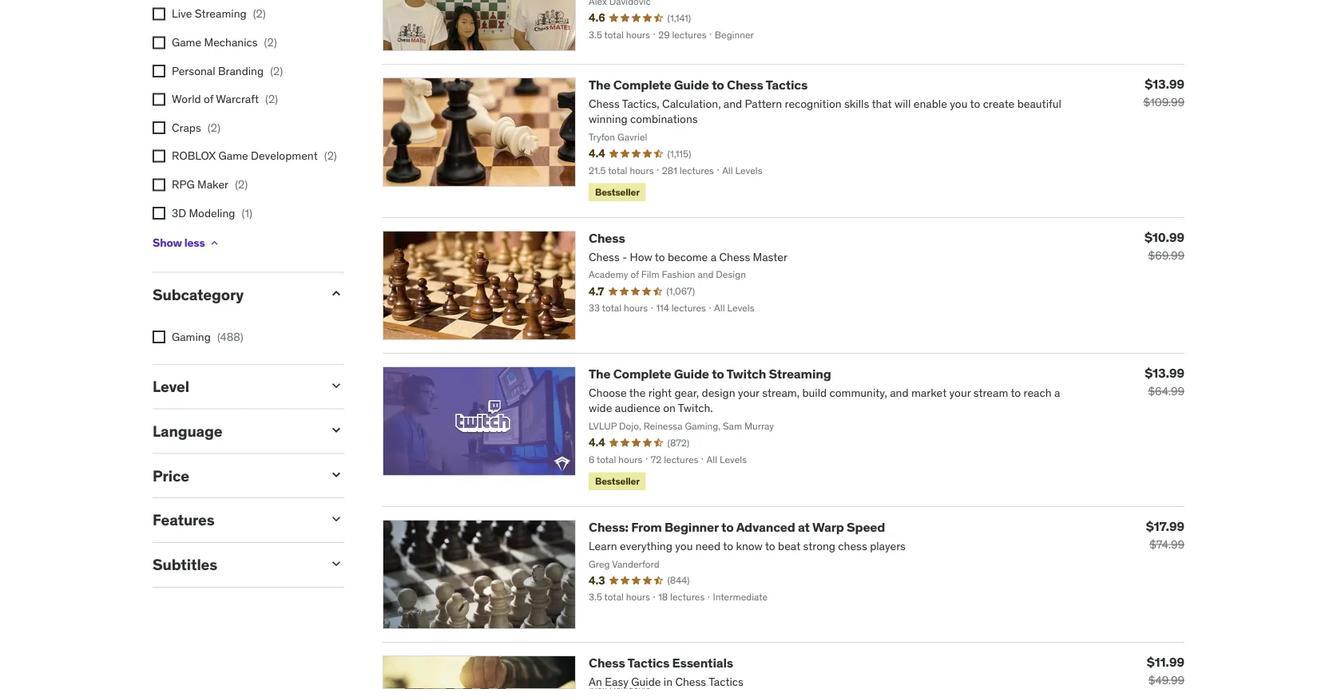Task type: locate. For each thing, give the bounding box(es) containing it.
to for chess
[[712, 77, 724, 93]]

xsmall image for personal
[[153, 65, 165, 78]]

1 xsmall image from the top
[[153, 8, 165, 21]]

0 vertical spatial the
[[589, 77, 611, 93]]

xsmall image left personal
[[153, 65, 165, 78]]

guide
[[674, 77, 709, 93], [674, 366, 709, 383]]

1 $13.99 from the top
[[1145, 76, 1185, 92]]

live
[[172, 7, 192, 21]]

xsmall image left 3d
[[153, 207, 165, 220]]

0 vertical spatial tactics
[[766, 77, 808, 93]]

essentials
[[672, 656, 733, 672]]

$13.99 inside $13.99 $109.99
[[1145, 76, 1185, 92]]

0 vertical spatial $13.99
[[1145, 76, 1185, 92]]

$64.99
[[1149, 385, 1185, 399]]

guide for chess
[[674, 77, 709, 93]]

2 xsmall image from the top
[[153, 93, 165, 106]]

streaming
[[195, 7, 247, 21], [769, 366, 831, 383]]

from
[[631, 520, 662, 536]]

live streaming (2)
[[172, 7, 266, 21]]

(2) right mechanics
[[264, 35, 277, 50]]

small image for features
[[328, 512, 344, 528]]

0 vertical spatial game
[[172, 35, 202, 50]]

game up maker
[[219, 149, 248, 164]]

1 guide from the top
[[674, 77, 709, 93]]

$17.99
[[1146, 519, 1185, 535]]

1 vertical spatial the
[[589, 366, 611, 383]]

$13.99 for the complete guide to chess tactics
[[1145, 76, 1185, 92]]

0 horizontal spatial streaming
[[195, 7, 247, 21]]

xsmall image left world
[[153, 93, 165, 106]]

chess for chess link
[[589, 230, 625, 247]]

$13.99 up $64.99
[[1145, 365, 1185, 382]]

xsmall image left game mechanics (2)
[[153, 37, 165, 49]]

the for the complete guide to chess tactics
[[589, 77, 611, 93]]

complete for the complete guide to chess tactics
[[614, 77, 672, 93]]

1 complete from the top
[[614, 77, 672, 93]]

beginner
[[665, 520, 719, 536]]

$13.99 $109.99
[[1144, 76, 1185, 110]]

(2) right branding
[[270, 64, 283, 78]]

1 horizontal spatial game
[[219, 149, 248, 164]]

xsmall image for gaming
[[153, 331, 165, 344]]

1 the from the top
[[589, 77, 611, 93]]

game mechanics (2)
[[172, 35, 277, 50]]

xsmall image
[[153, 8, 165, 21], [153, 93, 165, 106], [153, 122, 165, 135], [153, 150, 165, 163], [153, 207, 165, 220], [153, 331, 165, 344]]

streaming right twitch
[[769, 366, 831, 383]]

3 xsmall image from the top
[[153, 122, 165, 135]]

of
[[204, 92, 213, 107]]

small image
[[328, 286, 344, 302]]

language button
[[153, 422, 316, 441]]

xsmall image left craps
[[153, 122, 165, 135]]

modeling
[[189, 206, 235, 220]]

2 complete from the top
[[614, 366, 672, 383]]

the
[[589, 77, 611, 93], [589, 366, 611, 383]]

$13.99 up $109.99 at top right
[[1145, 76, 1185, 92]]

complete
[[614, 77, 672, 93], [614, 366, 672, 383]]

xsmall image left roblox
[[153, 150, 165, 163]]

features
[[153, 511, 215, 530]]

level
[[153, 377, 189, 397]]

subcategory button
[[153, 285, 316, 304]]

chess
[[727, 77, 764, 93], [589, 230, 625, 247], [589, 656, 625, 672]]

4 xsmall image from the top
[[153, 150, 165, 163]]

1 vertical spatial chess
[[589, 230, 625, 247]]

xsmall image for roblox
[[153, 150, 165, 163]]

gaming
[[172, 330, 211, 345]]

$11.99 $49.99
[[1147, 655, 1185, 688]]

$69.99
[[1149, 249, 1185, 263]]

2 $13.99 from the top
[[1145, 365, 1185, 382]]

show
[[153, 236, 182, 251]]

the complete guide to twitch streaming link
[[589, 366, 831, 383]]

development
[[251, 149, 318, 164]]

guide for twitch
[[674, 366, 709, 383]]

4 small image from the top
[[328, 512, 344, 528]]

1 vertical spatial game
[[219, 149, 248, 164]]

2 small image from the top
[[328, 423, 344, 439]]

$74.99
[[1150, 538, 1185, 553]]

2 the from the top
[[589, 366, 611, 383]]

xsmall image for world
[[153, 93, 165, 106]]

6 xsmall image from the top
[[153, 331, 165, 344]]

game down live
[[172, 35, 202, 50]]

1 vertical spatial complete
[[614, 366, 672, 383]]

0 vertical spatial guide
[[674, 77, 709, 93]]

2 vertical spatial chess
[[589, 656, 625, 672]]

small image
[[328, 378, 344, 394], [328, 423, 344, 439], [328, 467, 344, 483], [328, 512, 344, 528], [328, 557, 344, 573]]

warcraft
[[216, 92, 259, 107]]

5 xsmall image from the top
[[153, 207, 165, 220]]

to for advanced
[[722, 520, 734, 536]]

0 vertical spatial complete
[[614, 77, 672, 93]]

1 vertical spatial guide
[[674, 366, 709, 383]]

$13.99 $64.99
[[1145, 365, 1185, 399]]

1 vertical spatial to
[[712, 366, 724, 383]]

0 horizontal spatial tactics
[[628, 656, 670, 672]]

show less button
[[153, 228, 221, 260]]

(2)
[[253, 7, 266, 21], [264, 35, 277, 50], [270, 64, 283, 78], [265, 92, 278, 107], [208, 121, 220, 135], [324, 149, 337, 164], [235, 178, 248, 192]]

2 vertical spatial to
[[722, 520, 734, 536]]

xsmall image
[[153, 37, 165, 49], [153, 65, 165, 78], [153, 179, 165, 192], [208, 237, 221, 250]]

to for twitch
[[712, 366, 724, 383]]

$13.99
[[1145, 76, 1185, 92], [1145, 365, 1185, 382]]

$13.99 for the complete guide to twitch streaming
[[1145, 365, 1185, 382]]

1 vertical spatial $13.99
[[1145, 365, 1185, 382]]

$109.99
[[1144, 95, 1185, 110]]

complete for the complete guide to twitch streaming
[[614, 366, 672, 383]]

1 small image from the top
[[328, 378, 344, 394]]

subcategory
[[153, 285, 244, 304]]

speed
[[847, 520, 886, 536]]

xsmall image left live
[[153, 8, 165, 21]]

1 horizontal spatial streaming
[[769, 366, 831, 383]]

0 vertical spatial to
[[712, 77, 724, 93]]

to
[[712, 77, 724, 93], [712, 366, 724, 383], [722, 520, 734, 536]]

game
[[172, 35, 202, 50], [219, 149, 248, 164]]

3d
[[172, 206, 186, 220]]

chess link
[[589, 230, 625, 247]]

chess: from beginner to advanced at warp speed
[[589, 520, 886, 536]]

streaming up game mechanics (2)
[[195, 7, 247, 21]]

5 small image from the top
[[328, 557, 344, 573]]

3 small image from the top
[[328, 467, 344, 483]]

$17.99 $74.99
[[1146, 519, 1185, 553]]

chess:
[[589, 520, 629, 536]]

chess tactics essentials
[[589, 656, 733, 672]]

less
[[184, 236, 205, 251]]

0 vertical spatial streaming
[[195, 7, 247, 21]]

2 guide from the top
[[674, 366, 709, 383]]

xsmall image left rpg
[[153, 179, 165, 192]]

tactics
[[766, 77, 808, 93], [628, 656, 670, 672]]

chess tactics essentials link
[[589, 656, 733, 672]]

xsmall image left gaming
[[153, 331, 165, 344]]

xsmall image right less on the left of the page
[[208, 237, 221, 250]]

rpg
[[172, 178, 195, 192]]



Task type: vqa. For each thing, say whether or not it's contained in the screenshot.


Task type: describe. For each thing, give the bounding box(es) containing it.
price
[[153, 467, 189, 486]]

(1)
[[242, 206, 252, 220]]

xsmall image for 3d
[[153, 207, 165, 220]]

(2) right maker
[[235, 178, 248, 192]]

gaming (488)
[[172, 330, 244, 345]]

the complete guide to chess tactics link
[[589, 77, 808, 93]]

features button
[[153, 511, 316, 530]]

price button
[[153, 467, 316, 486]]

1 vertical spatial tactics
[[628, 656, 670, 672]]

$10.99
[[1145, 229, 1185, 246]]

0 vertical spatial chess
[[727, 77, 764, 93]]

show less
[[153, 236, 205, 251]]

subtitles button
[[153, 556, 316, 575]]

xsmall image inside show less button
[[208, 237, 221, 250]]

small image for subtitles
[[328, 557, 344, 573]]

level button
[[153, 377, 316, 397]]

(488)
[[217, 330, 244, 345]]

personal
[[172, 64, 215, 78]]

roblox game development (2)
[[172, 149, 337, 164]]

small image for language
[[328, 423, 344, 439]]

xsmall image for game
[[153, 37, 165, 49]]

mechanics
[[204, 35, 258, 50]]

maker
[[197, 178, 229, 192]]

the complete guide to chess tactics
[[589, 77, 808, 93]]

(2) right craps
[[208, 121, 220, 135]]

$11.99
[[1147, 655, 1185, 671]]

branding
[[218, 64, 264, 78]]

at
[[798, 520, 810, 536]]

advanced
[[736, 520, 796, 536]]

chess for chess tactics essentials
[[589, 656, 625, 672]]

xsmall image for craps
[[153, 122, 165, 135]]

xsmall image for rpg
[[153, 179, 165, 192]]

1 horizontal spatial tactics
[[766, 77, 808, 93]]

(2) right warcraft
[[265, 92, 278, 107]]

1 vertical spatial streaming
[[769, 366, 831, 383]]

craps
[[172, 121, 201, 135]]

roblox
[[172, 149, 216, 164]]

(2) up mechanics
[[253, 7, 266, 21]]

world
[[172, 92, 201, 107]]

0 horizontal spatial game
[[172, 35, 202, 50]]

xsmall image for live
[[153, 8, 165, 21]]

subtitles
[[153, 556, 217, 575]]

rpg maker (2)
[[172, 178, 248, 192]]

small image for level
[[328, 378, 344, 394]]

chess: from beginner to advanced at warp speed link
[[589, 520, 886, 536]]

$10.99 $69.99
[[1145, 229, 1185, 263]]

the for the complete guide to twitch streaming
[[589, 366, 611, 383]]

twitch
[[727, 366, 766, 383]]

language
[[153, 422, 222, 441]]

personal branding (2)
[[172, 64, 283, 78]]

the complete guide to twitch streaming
[[589, 366, 831, 383]]

small image for price
[[328, 467, 344, 483]]

craps (2)
[[172, 121, 220, 135]]

world of warcraft (2)
[[172, 92, 278, 107]]

$49.99
[[1149, 674, 1185, 688]]

3d modeling (1)
[[172, 206, 252, 220]]

warp
[[813, 520, 844, 536]]

(2) right development
[[324, 149, 337, 164]]



